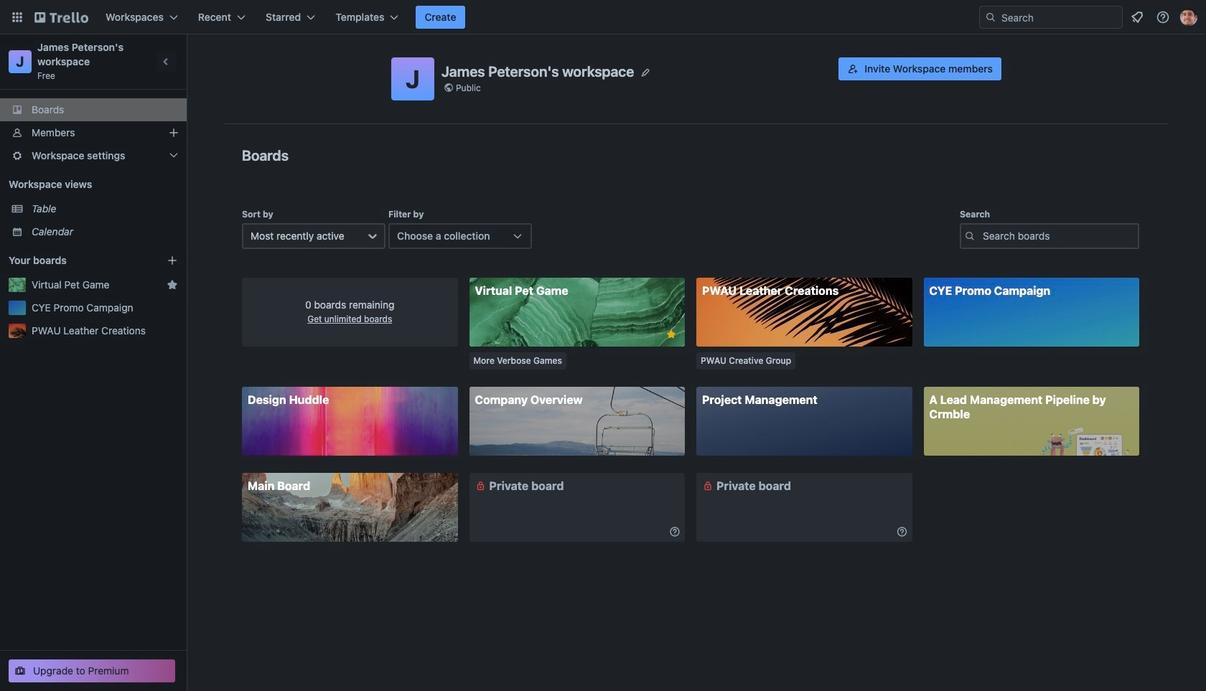 Task type: describe. For each thing, give the bounding box(es) containing it.
workspace navigation collapse icon image
[[157, 52, 177, 72]]

Search boards text field
[[960, 223, 1139, 249]]

0 notifications image
[[1129, 9, 1146, 26]]

starred icon image
[[167, 279, 178, 291]]

james peterson (jamespeterson93) image
[[1180, 9, 1198, 26]]



Task type: vqa. For each thing, say whether or not it's contained in the screenshot.
"0 Notifications" icon
yes



Task type: locate. For each thing, give the bounding box(es) containing it.
primary element
[[0, 0, 1206, 34]]

sm image
[[474, 479, 488, 493], [701, 479, 715, 493], [668, 525, 682, 539], [895, 525, 909, 539]]

click to unstar this board. it will be removed from your starred list. image
[[665, 328, 678, 341]]

add board image
[[167, 255, 178, 266]]

open information menu image
[[1156, 10, 1170, 24]]

back to home image
[[34, 6, 88, 29]]

your boards with 3 items element
[[9, 252, 145, 269]]

Search field
[[979, 6, 1123, 29]]

search image
[[985, 11, 997, 23]]



